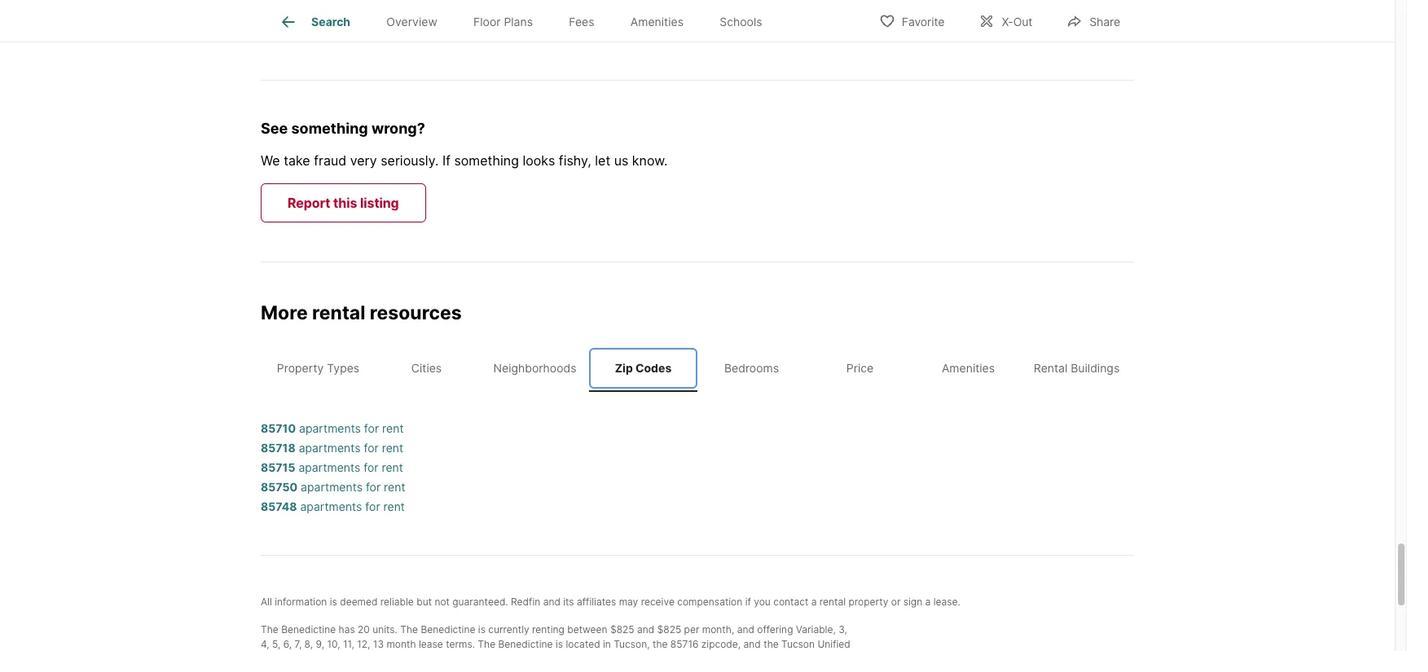 Task type: vqa. For each thing, say whether or not it's contained in the screenshot.
Date at the left of the page
no



Task type: locate. For each thing, give the bounding box(es) containing it.
fishy,
[[559, 153, 592, 169]]

neighborhoods
[[494, 361, 577, 375]]

rent
[[382, 421, 404, 435], [382, 441, 404, 454], [382, 460, 403, 474], [384, 480, 406, 494], [384, 499, 405, 513]]

and up tucson,
[[637, 623, 655, 635]]

favorite
[[902, 14, 945, 28]]

is down 'renting'
[[556, 638, 563, 650]]

is left deemed
[[330, 596, 337, 608]]

2 the from the left
[[764, 638, 779, 650]]

is
[[330, 596, 337, 608], [478, 623, 486, 635], [556, 638, 563, 650]]

lease.
[[934, 596, 961, 608]]

6,
[[283, 638, 292, 650]]

1 tab list from the top
[[261, 0, 794, 42]]

0 horizontal spatial rental
[[312, 302, 366, 325]]

offering
[[758, 623, 794, 635]]

0 vertical spatial rental
[[312, 302, 366, 325]]

tab list
[[261, 0, 794, 42], [261, 345, 1135, 392]]

the
[[261, 623, 279, 635], [400, 623, 418, 635], [478, 638, 496, 650]]

2 vertical spatial is
[[556, 638, 563, 650]]

3,
[[839, 623, 848, 635]]

benedictine down the currently
[[499, 638, 553, 650]]

the
[[653, 638, 668, 650], [764, 638, 779, 650]]

rental right more
[[312, 302, 366, 325]]

8,
[[305, 638, 313, 650]]

may
[[619, 596, 639, 608]]

0 horizontal spatial a
[[812, 596, 817, 608]]

we take fraud very seriously. if something looks fishy, let us know.
[[261, 153, 668, 169]]

85715
[[261, 460, 296, 474]]

11,
[[343, 638, 355, 650]]

2 a from the left
[[926, 596, 931, 608]]

tab list containing property types
[[261, 345, 1135, 392]]

redfin
[[511, 596, 541, 608]]

benedictine up terms.
[[421, 623, 476, 635]]

fees
[[569, 15, 595, 29]]

compensation
[[678, 596, 743, 608]]

$825 up tucson,
[[611, 623, 635, 635]]

apartments
[[299, 421, 361, 435], [299, 441, 361, 454], [299, 460, 361, 474], [301, 480, 363, 494], [300, 499, 362, 513]]

units.
[[373, 623, 398, 635]]

85710
[[261, 421, 296, 435]]

1 vertical spatial tab list
[[261, 345, 1135, 392]]

apartments right 85748
[[300, 499, 362, 513]]

rental up 3,
[[820, 596, 846, 608]]

something right if
[[454, 153, 519, 169]]

variable,
[[796, 623, 836, 635]]

0 horizontal spatial the
[[653, 638, 668, 650]]

the left '85716'
[[653, 638, 668, 650]]

1 horizontal spatial $825
[[658, 623, 682, 635]]

favorite button
[[866, 4, 959, 37]]

1 vertical spatial something
[[454, 153, 519, 169]]

more rental resources
[[261, 302, 462, 325]]

overview tab
[[369, 2, 456, 42]]

zip
[[615, 361, 633, 375]]

2 $825 from the left
[[658, 623, 682, 635]]

bedrooms tab
[[698, 348, 806, 388]]

1 vertical spatial is
[[478, 623, 486, 635]]

something
[[291, 120, 368, 137], [454, 153, 519, 169]]

is left the currently
[[478, 623, 486, 635]]

rental inside more rental resources heading
[[312, 302, 366, 325]]

the up 'month'
[[400, 623, 418, 635]]

12,
[[357, 638, 371, 650]]

0 horizontal spatial something
[[291, 120, 368, 137]]

1 horizontal spatial amenities tab
[[915, 348, 1023, 388]]

seriously.
[[381, 153, 439, 169]]

1 $825 from the left
[[611, 623, 635, 635]]

rental
[[312, 302, 366, 325], [820, 596, 846, 608]]

cities
[[412, 361, 442, 375]]

its
[[564, 596, 574, 608]]

benedictine up 8,
[[281, 623, 336, 635]]

for
[[364, 421, 379, 435], [364, 441, 379, 454], [364, 460, 379, 474], [366, 480, 381, 494], [365, 499, 380, 513]]

rental buildings
[[1034, 361, 1120, 375]]

0 vertical spatial amenities
[[631, 15, 684, 29]]

amenities tab
[[613, 2, 702, 42], [915, 348, 1023, 388]]

zip codes
[[615, 361, 672, 375]]

wrong?
[[372, 120, 425, 137]]

more
[[261, 302, 308, 325]]

more rental resources heading
[[261, 302, 1135, 345]]

1 horizontal spatial rental
[[820, 596, 846, 608]]

something up the fraud
[[291, 120, 368, 137]]

you
[[754, 596, 771, 608]]

$825 up '85716'
[[658, 623, 682, 635]]

2 horizontal spatial is
[[556, 638, 563, 650]]

0 vertical spatial is
[[330, 596, 337, 608]]

benedictine
[[281, 623, 336, 635], [421, 623, 476, 635], [499, 638, 553, 650]]

1 horizontal spatial amenities
[[942, 361, 995, 375]]

codes
[[636, 361, 672, 375]]

1 vertical spatial amenities
[[942, 361, 995, 375]]

apartments right 85715
[[299, 460, 361, 474]]

share button
[[1054, 4, 1135, 37]]

0 horizontal spatial amenities tab
[[613, 2, 702, 42]]

1 horizontal spatial a
[[926, 596, 931, 608]]

not
[[435, 596, 450, 608]]

property types tab
[[264, 348, 373, 388]]

the down offering
[[764, 638, 779, 650]]

0 horizontal spatial is
[[330, 596, 337, 608]]

0 vertical spatial tab list
[[261, 0, 794, 42]]

0 horizontal spatial amenities
[[631, 15, 684, 29]]

and
[[543, 596, 561, 608], [637, 623, 655, 635], [738, 623, 755, 635], [744, 638, 761, 650]]

and down offering
[[744, 638, 761, 650]]

affiliates
[[577, 596, 617, 608]]

rental buildings tab
[[1023, 348, 1132, 388]]

the up 4,
[[261, 623, 279, 635]]

a right sign
[[926, 596, 931, 608]]

a
[[812, 596, 817, 608], [926, 596, 931, 608]]

rental
[[1034, 361, 1068, 375]]

sign
[[904, 596, 923, 608]]

0 horizontal spatial $825
[[611, 623, 635, 635]]

floor plans tab
[[456, 2, 551, 42]]

report
[[288, 195, 331, 211]]

the benedictine has 20 units. the benedictine is currently renting between $825 and $825 per month, and offering variable,  3, 4, 5, 6, 7, 8, 9, 10, 11, 12, 13 month lease terms. the benedictine is located in tucson, the 85716 zipcode, and the tucson unifie
[[261, 623, 851, 651]]

currently
[[489, 623, 530, 635]]

4,
[[261, 638, 270, 650]]

guaranteed.
[[453, 596, 508, 608]]

1 horizontal spatial benedictine
[[421, 623, 476, 635]]

let
[[595, 153, 611, 169]]

85716
[[671, 638, 699, 650]]

1 vertical spatial amenities tab
[[915, 348, 1023, 388]]

amenities
[[631, 15, 684, 29], [942, 361, 995, 375]]

a right contact
[[812, 596, 817, 608]]

if
[[746, 596, 752, 608]]

85750
[[261, 480, 298, 494]]

2 tab list from the top
[[261, 345, 1135, 392]]

search
[[312, 15, 351, 29]]

$825
[[611, 623, 635, 635], [658, 623, 682, 635]]

1 horizontal spatial the
[[764, 638, 779, 650]]

floor
[[474, 15, 501, 29]]

schools
[[720, 15, 763, 29]]

0 horizontal spatial benedictine
[[281, 623, 336, 635]]

the right terms.
[[478, 638, 496, 650]]



Task type: describe. For each thing, give the bounding box(es) containing it.
apartments right 85750
[[301, 480, 363, 494]]

amenities for the right amenities tab
[[942, 361, 995, 375]]

amenities for topmost amenities tab
[[631, 15, 684, 29]]

apartments right 85718
[[299, 441, 361, 454]]

tucson
[[782, 638, 815, 650]]

looks
[[523, 153, 555, 169]]

1 vertical spatial rental
[[820, 596, 846, 608]]

lease
[[419, 638, 443, 650]]

apartments right 85710
[[299, 421, 361, 435]]

plans
[[504, 15, 533, 29]]

property
[[849, 596, 889, 608]]

1 horizontal spatial the
[[400, 623, 418, 635]]

1 horizontal spatial is
[[478, 623, 486, 635]]

tab list containing search
[[261, 0, 794, 42]]

and right month,
[[738, 623, 755, 635]]

2 horizontal spatial the
[[478, 638, 496, 650]]

between
[[568, 623, 608, 635]]

listing
[[360, 195, 399, 211]]

1 a from the left
[[812, 596, 817, 608]]

month,
[[703, 623, 735, 635]]

in
[[603, 638, 611, 650]]

0 vertical spatial something
[[291, 120, 368, 137]]

out
[[1014, 14, 1033, 28]]

1 the from the left
[[653, 638, 668, 650]]

or
[[892, 596, 901, 608]]

zip codes tab
[[589, 348, 698, 388]]

but
[[417, 596, 432, 608]]

know.
[[633, 153, 668, 169]]

all
[[261, 596, 272, 608]]

property
[[277, 361, 324, 375]]

0 horizontal spatial the
[[261, 623, 279, 635]]

0 vertical spatial amenities tab
[[613, 2, 702, 42]]

13
[[373, 638, 384, 650]]

see something wrong?
[[261, 120, 425, 137]]

contact
[[774, 596, 809, 608]]

2 horizontal spatial benedictine
[[499, 638, 553, 650]]

we
[[261, 153, 280, 169]]

terms.
[[446, 638, 475, 650]]

reliable
[[381, 596, 414, 608]]

x-
[[1002, 14, 1014, 28]]

20
[[358, 623, 370, 635]]

if
[[443, 153, 451, 169]]

7,
[[295, 638, 302, 650]]

take
[[284, 153, 310, 169]]

price tab
[[806, 348, 915, 388]]

resources
[[370, 302, 462, 325]]

overview
[[387, 15, 438, 29]]

1 horizontal spatial something
[[454, 153, 519, 169]]

located
[[566, 638, 601, 650]]

property types
[[277, 361, 360, 375]]

information
[[275, 596, 327, 608]]

all information is deemed reliable but not guaranteed. redfin and its affiliates may receive compensation if you contact a rental property or sign a lease.
[[261, 596, 961, 608]]

schools tab
[[702, 2, 781, 42]]

10,
[[327, 638, 340, 650]]

this
[[333, 195, 357, 211]]

fees tab
[[551, 2, 613, 42]]

bedrooms
[[725, 361, 779, 375]]

x-out button
[[966, 4, 1047, 37]]

5,
[[272, 638, 281, 650]]

and left its
[[543, 596, 561, 608]]

cities tab
[[373, 348, 481, 388]]

85748
[[261, 499, 297, 513]]

tucson,
[[614, 638, 650, 650]]

renting
[[532, 623, 565, 635]]

share
[[1090, 14, 1121, 28]]

types
[[327, 361, 360, 375]]

price
[[847, 361, 874, 375]]

per
[[684, 623, 700, 635]]

9,
[[316, 638, 324, 650]]

month
[[387, 638, 416, 650]]

see
[[261, 120, 288, 137]]

search link
[[279, 12, 351, 32]]

report this listing button
[[261, 184, 426, 223]]

fraud
[[314, 153, 347, 169]]

neighborhoods tab
[[481, 348, 589, 388]]

has
[[339, 623, 355, 635]]

us
[[614, 153, 629, 169]]

report this listing
[[288, 195, 399, 211]]

buildings
[[1071, 361, 1120, 375]]

deemed
[[340, 596, 378, 608]]

zipcode,
[[702, 638, 741, 650]]

receive
[[641, 596, 675, 608]]

floor plans
[[474, 15, 533, 29]]

85710 apartments for rent 85718 apartments for rent 85715 apartments for rent 85750 apartments for rent 85748 apartments for rent
[[261, 421, 406, 513]]

x-out
[[1002, 14, 1033, 28]]

85718
[[261, 441, 296, 454]]



